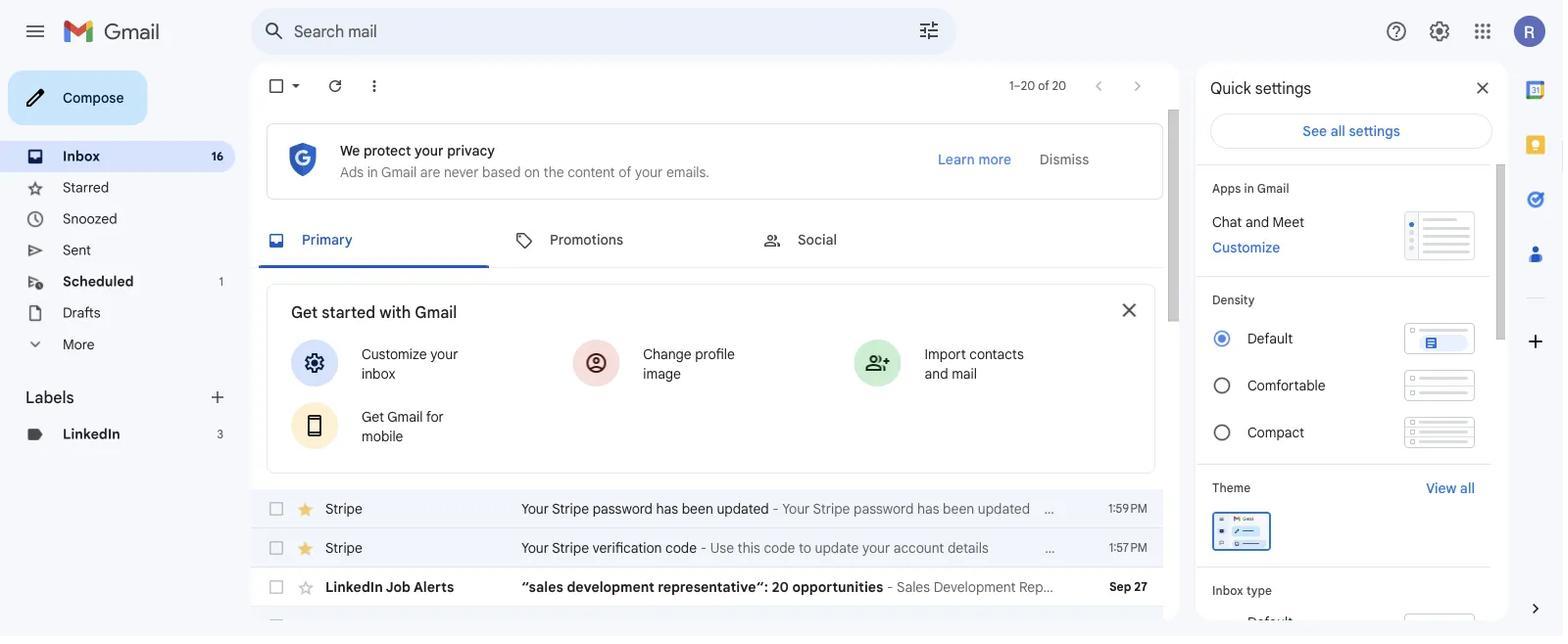 Task type: describe. For each thing, give the bounding box(es) containing it.
mobile
[[362, 429, 403, 446]]

0 vertical spatial with
[[379, 303, 411, 322]]

of
[[619, 164, 632, 181]]

image
[[643, 366, 681, 383]]

inbox link
[[63, 148, 100, 165]]

"sales development representative": 20 opportunities -
[[521, 579, 897, 596]]

"sales
[[521, 579, 563, 596]]

1 horizontal spatial with
[[713, 618, 739, 636]]

inbox type element
[[1212, 584, 1475, 599]]

more button
[[0, 329, 235, 361]]

quick
[[1210, 78, 1251, 98]]

main menu image
[[24, 20, 47, 43]]

primary tab
[[251, 214, 497, 269]]

- left "use"
[[700, 540, 707, 557]]

settings image
[[1428, 20, 1451, 43]]

ads
[[340, 164, 364, 181]]

import contacts and mail
[[925, 346, 1024, 383]]

gmail inside get gmail for mobile
[[387, 409, 423, 426]]

quick settings element
[[1210, 78, 1311, 114]]

details
[[948, 540, 989, 557]]

16
[[211, 149, 223, 164]]

inbox tip region
[[267, 123, 1163, 200]]

refresh image
[[325, 76, 345, 96]]

snoozed
[[63, 211, 117, 228]]

2 code from the left
[[764, 540, 795, 557]]

based
[[482, 164, 521, 181]]

content
[[568, 164, 615, 181]]

settings inside the see all settings button
[[1349, 123, 1400, 140]]

to
[[799, 540, 811, 557]]

customize button
[[1200, 236, 1292, 260]]

linkedin job alerts
[[325, 579, 454, 596]]

advanced search options image
[[909, 11, 949, 50]]

starred link
[[63, 179, 109, 196]]

gmail image
[[63, 12, 170, 51]]

2 row from the top
[[251, 529, 1263, 568]]

meet
[[1273, 214, 1304, 231]]

your for your stripe verification code
[[521, 540, 549, 557]]

promotions tab
[[499, 214, 746, 269]]

we
[[340, 142, 360, 159]]

protect
[[363, 142, 411, 159]]

inbox type
[[1212, 584, 1272, 599]]

2 password from the left
[[854, 501, 914, 518]]

snoozed link
[[63, 211, 117, 228]]

2 updated from the left
[[978, 501, 1030, 518]]

development
[[567, 579, 654, 596]]

see all settings
[[1303, 123, 1400, 140]]

gmail up "meet"
[[1257, 181, 1289, 196]]

and inside 'chat and meet customize'
[[1245, 214, 1269, 231]]

linkedin for linkedin job alerts
[[325, 579, 383, 596]]

verify your email - get started with your new stripe account ‌ ‌ ‌ ‌ ‌ ‌ ‌ ‌ ‌ ‌ ‌ ‌ ‌ ‌ ‌ ‌ ‌ ‌ ‌ ‌ ‌ ‌ ‌ ‌ ‌ ‌ ‌ ‌ ‌ ‌ ‌ ‌ ‌ ‌ ‌ ‌ ‌ ‌ ‌ ‌ ‌ ‌ ‌ ‌ ‌ ‌ ‌ ‌ ‌ ‌ ‌ ‌ ‌ ‌ ‌ ‌ ‌ ‌ ‌ ‌ ‌ ‌ ‌ ‌ ‌ ‌ ‌ ‌ ‌ ‌ ‌ ‌ ‌ ‌ ‌ ‌ ‌ ‌ ‌ ‌
[[521, 618, 1174, 636]]

1:57 pm
[[1109, 541, 1148, 556]]

linkedin link
[[63, 426, 120, 443]]

compose button
[[8, 71, 147, 125]]

1 been from the left
[[682, 501, 713, 518]]

4 row from the top
[[251, 608, 1174, 637]]

profile
[[695, 346, 735, 363]]

inbox
[[362, 366, 395, 383]]

use
[[710, 540, 734, 557]]

update
[[815, 540, 859, 557]]

all for see
[[1330, 123, 1345, 140]]

0 horizontal spatial started
[[322, 303, 375, 322]]

your right 'of'
[[635, 164, 663, 181]]

social tab
[[747, 214, 994, 269]]

all for view
[[1460, 480, 1475, 497]]

labels heading
[[25, 388, 208, 408]]

started inside row
[[664, 618, 709, 636]]

compose
[[63, 89, 124, 106]]

and inside import contacts and mail
[[925, 366, 948, 383]]

tab list inside get started with gmail main content
[[251, 214, 1163, 269]]

1
[[219, 275, 223, 290]]

new
[[774, 618, 799, 636]]

the
[[543, 164, 564, 181]]

opportunities
[[792, 579, 883, 596]]

drafts
[[63, 305, 101, 322]]

1 password from the left
[[593, 501, 653, 518]]

import
[[925, 346, 966, 363]]

representative":
[[658, 579, 768, 596]]

drafts link
[[63, 305, 101, 322]]

2 has from the left
[[917, 501, 939, 518]]

type
[[1246, 584, 1272, 599]]

- right email
[[629, 618, 635, 636]]

never
[[444, 164, 479, 181]]

mail
[[952, 366, 977, 383]]

sep for verify your email - get started with your new stripe account ‌ ‌ ‌ ‌ ‌ ‌ ‌ ‌ ‌ ‌ ‌ ‌ ‌ ‌ ‌ ‌ ‌ ‌ ‌ ‌ ‌ ‌ ‌ ‌ ‌ ‌ ‌ ‌ ‌ ‌ ‌ ‌ ‌ ‌ ‌ ‌ ‌ ‌ ‌ ‌ ‌ ‌ ‌ ‌ ‌ ‌ ‌ ‌ ‌ ‌ ‌ ‌ ‌ ‌ ‌ ‌ ‌ ‌ ‌ ‌ ‌ ‌ ‌ ‌ ‌ ‌ ‌ ‌ ‌ ‌ ‌ ‌ ‌ ‌ ‌ ‌ ‌ ‌ ‌ ‌
[[1111, 620, 1132, 635]]

on
[[524, 164, 540, 181]]

promotions
[[550, 232, 623, 249]]

quick settings
[[1210, 78, 1311, 98]]

3
[[217, 428, 223, 442]]

2 default from the top
[[1247, 615, 1293, 632]]

27 for verify your email - get started with your new stripe account ‌ ‌ ‌ ‌ ‌ ‌ ‌ ‌ ‌ ‌ ‌ ‌ ‌ ‌ ‌ ‌ ‌ ‌ ‌ ‌ ‌ ‌ ‌ ‌ ‌ ‌ ‌ ‌ ‌ ‌ ‌ ‌ ‌ ‌ ‌ ‌ ‌ ‌ ‌ ‌ ‌ ‌ ‌ ‌ ‌ ‌ ‌ ‌ ‌ ‌ ‌ ‌ ‌ ‌ ‌ ‌ ‌ ‌ ‌ ‌ ‌ ‌ ‌ ‌ ‌ ‌ ‌ ‌ ‌ ‌ ‌ ‌ ‌ ‌ ‌ ‌ ‌ ‌ ‌ ‌
[[1135, 620, 1148, 635]]

contacts
[[970, 346, 1024, 363]]

comfortable
[[1247, 378, 1325, 395]]

labels navigation
[[0, 63, 251, 637]]

inbox for inbox
[[63, 148, 100, 165]]

Search mail text field
[[294, 22, 862, 41]]

your up are
[[415, 142, 444, 159]]

verification
[[593, 540, 662, 557]]

1 has from the left
[[656, 501, 678, 518]]

get started with gmail main content
[[251, 110, 1318, 637]]

sent link
[[63, 242, 91, 259]]

privacy
[[447, 142, 495, 159]]

view all
[[1426, 480, 1475, 497]]

1 default from the top
[[1247, 330, 1293, 348]]

theme
[[1212, 482, 1251, 496]]

see
[[1303, 123, 1327, 140]]

2 been from the left
[[943, 501, 974, 518]]



Task type: locate. For each thing, give the bounding box(es) containing it.
your up for
[[430, 346, 458, 363]]

apps
[[1212, 181, 1241, 196]]

0 horizontal spatial linkedin
[[63, 426, 120, 443]]

27 for "sales development representative": 20 opportunities -
[[1134, 581, 1148, 595]]

see all settings button
[[1210, 114, 1492, 149]]

1 horizontal spatial all
[[1460, 480, 1475, 497]]

customize up inbox
[[362, 346, 427, 363]]

None checkbox
[[267, 76, 286, 96], [267, 500, 286, 519], [267, 578, 286, 598], [267, 617, 286, 637], [267, 76, 286, 96], [267, 500, 286, 519], [267, 578, 286, 598], [267, 617, 286, 637]]

settings
[[1255, 78, 1311, 98], [1349, 123, 1400, 140]]

code
[[665, 540, 697, 557], [764, 540, 795, 557]]

are
[[420, 164, 440, 181]]

in right apps
[[1244, 181, 1254, 196]]

started up inbox
[[322, 303, 375, 322]]

password
[[593, 501, 653, 518], [854, 501, 914, 518]]

1 horizontal spatial password
[[854, 501, 914, 518]]

updated up details at the right bottom of the page
[[978, 501, 1030, 518]]

chat and meet customize
[[1212, 214, 1304, 256]]

in
[[367, 164, 378, 181], [1244, 181, 1254, 196]]

in inside we protect your privacy ads in gmail are never based on the content of your emails.
[[367, 164, 378, 181]]

more
[[63, 336, 95, 354]]

linkedin
[[63, 426, 120, 443], [325, 579, 383, 596]]

1 vertical spatial all
[[1460, 480, 1475, 497]]

0 vertical spatial account
[[894, 540, 944, 557]]

theme element
[[1212, 479, 1251, 499]]

gmail down protect
[[381, 164, 417, 181]]

settings right see
[[1349, 123, 1400, 140]]

gmail
[[381, 164, 417, 181], [1257, 181, 1289, 196], [415, 303, 457, 322], [387, 409, 423, 426]]

starred
[[63, 179, 109, 196]]

- up the 20
[[773, 501, 779, 518]]

1 horizontal spatial get
[[362, 409, 384, 426]]

0 vertical spatial settings
[[1255, 78, 1311, 98]]

row up to
[[251, 490, 1318, 529]]

all right view in the bottom of the page
[[1460, 480, 1475, 497]]

your stripe password has been updated - your stripe password has been updated ‌ ‌ ‌ ‌ ‌ ‌ ‌ ‌ ‌ ‌ ‌ ‌ ‌ ‌ ‌ ‌ ‌ ‌ ‌ ‌ ‌ ‌ ‌ ‌ ‌ ‌ ‌ ‌ ‌ ‌ ‌ ‌ ‌ ‌ ‌ ‌ ‌ ‌ ‌ ‌ ‌ ‌ ‌ ‌ ‌ ‌ ‌ ‌ ‌ ‌ ‌ ‌ ‌ ‌ ‌ ‌ ‌ ‌ ‌ ‌ ‌ ‌ ‌ ‌ ‌ ‌ ‌ ‌ ‌ ‌ ‌ ‌ ‌ ‌ ‌ ‌ ‌ ‌ ‌ ‌ ‌ ‌
[[521, 501, 1318, 518]]

get
[[291, 303, 318, 322], [362, 409, 384, 426], [638, 618, 661, 636]]

customize down chat
[[1212, 239, 1280, 256]]

get inside row
[[638, 618, 661, 636]]

1 vertical spatial started
[[664, 618, 709, 636]]

0 vertical spatial default
[[1247, 330, 1293, 348]]

code left to
[[764, 540, 795, 557]]

1 horizontal spatial started
[[664, 618, 709, 636]]

your inside customize your inbox
[[430, 346, 458, 363]]

1 vertical spatial inbox
[[1212, 584, 1243, 599]]

scheduled
[[63, 273, 134, 291]]

1 horizontal spatial and
[[1245, 214, 1269, 231]]

account
[[894, 540, 944, 557], [843, 618, 893, 636]]

0 horizontal spatial updated
[[717, 501, 769, 518]]

row down "use"
[[251, 568, 1163, 608]]

job
[[386, 579, 410, 596]]

started down "sales development representative": 20 opportunities -
[[664, 618, 709, 636]]

1 vertical spatial sep
[[1111, 620, 1132, 635]]

0 vertical spatial customize
[[1212, 239, 1280, 256]]

0 vertical spatial linkedin
[[63, 426, 120, 443]]

0 horizontal spatial get
[[291, 303, 318, 322]]

your left new
[[742, 618, 770, 636]]

been up details at the right bottom of the page
[[943, 501, 974, 518]]

get for get started with gmail
[[291, 303, 318, 322]]

get inside get gmail for mobile
[[362, 409, 384, 426]]

0 horizontal spatial in
[[367, 164, 378, 181]]

linkedin inside labels navigation
[[63, 426, 120, 443]]

1 horizontal spatial linkedin
[[325, 579, 383, 596]]

tab list
[[1508, 63, 1563, 566], [251, 214, 1163, 269]]

row up the 20
[[251, 529, 1263, 568]]

none checkbox inside row
[[267, 539, 286, 559]]

primary
[[302, 232, 352, 249]]

with
[[379, 303, 411, 322], [713, 618, 739, 636]]

in right ads
[[367, 164, 378, 181]]

compact
[[1247, 425, 1304, 442]]

row down 'representative":'
[[251, 608, 1174, 637]]

get gmail for mobile
[[362, 409, 444, 446]]

row
[[251, 490, 1318, 529], [251, 529, 1263, 568], [251, 568, 1163, 608], [251, 608, 1174, 637]]

row containing linkedin job alerts
[[251, 568, 1163, 608]]

0 vertical spatial inbox
[[63, 148, 100, 165]]

has up the verification
[[656, 501, 678, 518]]

with up customize your inbox
[[379, 303, 411, 322]]

all
[[1330, 123, 1345, 140], [1460, 480, 1475, 497]]

1 horizontal spatial has
[[917, 501, 939, 518]]

been
[[682, 501, 713, 518], [943, 501, 974, 518]]

inbox left type
[[1212, 584, 1243, 599]]

started
[[322, 303, 375, 322], [664, 618, 709, 636]]

email
[[592, 618, 625, 636]]

1 horizontal spatial settings
[[1349, 123, 1400, 140]]

and
[[1245, 214, 1269, 231], [925, 366, 948, 383]]

1 vertical spatial get
[[362, 409, 384, 426]]

1 horizontal spatial in
[[1244, 181, 1254, 196]]

sep 27 for verify your email - get started with your new stripe account ‌ ‌ ‌ ‌ ‌ ‌ ‌ ‌ ‌ ‌ ‌ ‌ ‌ ‌ ‌ ‌ ‌ ‌ ‌ ‌ ‌ ‌ ‌ ‌ ‌ ‌ ‌ ‌ ‌ ‌ ‌ ‌ ‌ ‌ ‌ ‌ ‌ ‌ ‌ ‌ ‌ ‌ ‌ ‌ ‌ ‌ ‌ ‌ ‌ ‌ ‌ ‌ ‌ ‌ ‌ ‌ ‌ ‌ ‌ ‌ ‌ ‌ ‌ ‌ ‌ ‌ ‌ ‌ ‌ ‌ ‌ ‌ ‌ ‌ ‌ ‌ ‌ ‌ ‌ ‌
[[1111, 620, 1148, 635]]

linkedin inside get started with gmail main content
[[325, 579, 383, 596]]

0 horizontal spatial and
[[925, 366, 948, 383]]

view
[[1426, 480, 1456, 497]]

more image
[[365, 76, 384, 96]]

0 vertical spatial and
[[1245, 214, 1269, 231]]

get down the primary
[[291, 303, 318, 322]]

1 vertical spatial 27
[[1135, 620, 1148, 635]]

default up "comfortable"
[[1247, 330, 1293, 348]]

inbox
[[63, 148, 100, 165], [1212, 584, 1243, 599]]

with down 'representative":'
[[713, 618, 739, 636]]

chat
[[1212, 214, 1242, 231]]

None checkbox
[[267, 539, 286, 559]]

inbox inside labels navigation
[[63, 148, 100, 165]]

linkedin down labels "heading"
[[63, 426, 120, 443]]

we protect your privacy ads in gmail are never based on the content of your emails.
[[340, 142, 709, 181]]

get up mobile
[[362, 409, 384, 426]]

0 vertical spatial get
[[291, 303, 318, 322]]

27
[[1134, 581, 1148, 595], [1135, 620, 1148, 635]]

and up customize button
[[1245, 214, 1269, 231]]

password up the verification
[[593, 501, 653, 518]]

all right see
[[1330, 123, 1345, 140]]

support image
[[1385, 20, 1408, 43]]

view all button
[[1414, 477, 1487, 501]]

settings inside quick settings element
[[1255, 78, 1311, 98]]

0 horizontal spatial customize
[[362, 346, 427, 363]]

has up your stripe verification code - use this code to update your account details ‌ ‌ ‌ ‌ ‌ ‌ ‌ ‌ ‌ ‌ ‌ ‌ ‌ ‌ ‌ ‌ ‌ ‌ ‌ ‌ ‌ ‌ ‌ ‌ ‌ ‌ ‌ ‌ ‌ ‌ ‌ ‌ ‌ ‌ ‌ ‌ ‌ ‌ ‌ ‌ ‌ ‌ ‌ ‌ ‌ ‌ ‌ ‌ ‌ ‌ ‌ ‌ ‌ ‌ ‌ ‌ ‌ ‌ ‌ ‌ ‌ ‌ ‌ ‌ ‌ ‌ ‌ ‌ ‌ ‌ ‌ ‌ ‌ ‌ ‌ ‌ ‌ ‌
[[917, 501, 939, 518]]

your left email
[[561, 618, 588, 636]]

3 row from the top
[[251, 568, 1163, 608]]

0 horizontal spatial has
[[656, 501, 678, 518]]

alerts
[[414, 579, 454, 596]]

20
[[772, 579, 789, 596]]

1 vertical spatial linkedin
[[325, 579, 383, 596]]

default
[[1247, 330, 1293, 348], [1247, 615, 1293, 632]]

inbox for inbox type
[[1212, 584, 1243, 599]]

0 horizontal spatial settings
[[1255, 78, 1311, 98]]

customize inside customize your inbox
[[362, 346, 427, 363]]

linkedin for linkedin link
[[63, 426, 120, 443]]

your stripe verification code - use this code to update your account details ‌ ‌ ‌ ‌ ‌ ‌ ‌ ‌ ‌ ‌ ‌ ‌ ‌ ‌ ‌ ‌ ‌ ‌ ‌ ‌ ‌ ‌ ‌ ‌ ‌ ‌ ‌ ‌ ‌ ‌ ‌ ‌ ‌ ‌ ‌ ‌ ‌ ‌ ‌ ‌ ‌ ‌ ‌ ‌ ‌ ‌ ‌ ‌ ‌ ‌ ‌ ‌ ‌ ‌ ‌ ‌ ‌ ‌ ‌ ‌ ‌ ‌ ‌ ‌ ‌ ‌ ‌ ‌ ‌ ‌ ‌ ‌ ‌ ‌ ‌ ‌ ‌ ‌
[[521, 540, 1263, 557]]

your right the update
[[862, 540, 890, 557]]

customize your inbox
[[362, 346, 458, 383]]

1 horizontal spatial code
[[764, 540, 795, 557]]

linkedin left job
[[325, 579, 383, 596]]

and down the import
[[925, 366, 948, 383]]

1 horizontal spatial been
[[943, 501, 974, 518]]

1 vertical spatial account
[[843, 618, 893, 636]]

gmail left for
[[387, 409, 423, 426]]

search mail image
[[257, 14, 292, 49]]

0 horizontal spatial tab list
[[251, 214, 1163, 269]]

2 horizontal spatial get
[[638, 618, 661, 636]]

0 vertical spatial all
[[1330, 123, 1345, 140]]

gmail inside we protect your privacy ads in gmail are never based on the content of your emails.
[[381, 164, 417, 181]]

1 vertical spatial sep 27
[[1111, 620, 1148, 635]]

display density element
[[1212, 293, 1475, 308]]

this
[[738, 540, 760, 557]]

has
[[656, 501, 678, 518], [917, 501, 939, 518]]

your
[[415, 142, 444, 159], [635, 164, 663, 181], [430, 346, 458, 363], [862, 540, 890, 557], [561, 618, 588, 636], [742, 618, 770, 636]]

2 vertical spatial get
[[638, 618, 661, 636]]

password up your stripe verification code - use this code to update your account details ‌ ‌ ‌ ‌ ‌ ‌ ‌ ‌ ‌ ‌ ‌ ‌ ‌ ‌ ‌ ‌ ‌ ‌ ‌ ‌ ‌ ‌ ‌ ‌ ‌ ‌ ‌ ‌ ‌ ‌ ‌ ‌ ‌ ‌ ‌ ‌ ‌ ‌ ‌ ‌ ‌ ‌ ‌ ‌ ‌ ‌ ‌ ‌ ‌ ‌ ‌ ‌ ‌ ‌ ‌ ‌ ‌ ‌ ‌ ‌ ‌ ‌ ‌ ‌ ‌ ‌ ‌ ‌ ‌ ‌ ‌ ‌ ‌ ‌ ‌ ‌ ‌ ‌
[[854, 501, 914, 518]]

1 vertical spatial customize
[[362, 346, 427, 363]]

inbox up starred link on the top left
[[63, 148, 100, 165]]

1 horizontal spatial tab list
[[1508, 63, 1563, 566]]

for
[[426, 409, 444, 426]]

1 vertical spatial default
[[1247, 615, 1293, 632]]

None search field
[[251, 8, 956, 55]]

been up "use"
[[682, 501, 713, 518]]

change
[[643, 346, 692, 363]]

social
[[798, 232, 837, 249]]

1 horizontal spatial customize
[[1212, 239, 1280, 256]]

1 horizontal spatial inbox
[[1212, 584, 1243, 599]]

1 horizontal spatial updated
[[978, 501, 1030, 518]]

apps in gmail
[[1212, 181, 1289, 196]]

updated up this
[[717, 501, 769, 518]]

1 vertical spatial settings
[[1349, 123, 1400, 140]]

0 vertical spatial sep
[[1109, 581, 1131, 595]]

1 vertical spatial and
[[925, 366, 948, 383]]

verify
[[521, 618, 557, 636]]

gmail up customize your inbox
[[415, 303, 457, 322]]

default down type
[[1247, 615, 1293, 632]]

sep 27 for "sales development representative": 20 opportunities -
[[1109, 581, 1148, 595]]

code left "use"
[[665, 540, 697, 557]]

get right email
[[638, 618, 661, 636]]

get started with gmail
[[291, 303, 457, 322]]

customize
[[1212, 239, 1280, 256], [362, 346, 427, 363]]

get for get gmail for mobile
[[362, 409, 384, 426]]

0 horizontal spatial with
[[379, 303, 411, 322]]

0 horizontal spatial all
[[1330, 123, 1345, 140]]

customize inside 'chat and meet customize'
[[1212, 239, 1280, 256]]

1 vertical spatial with
[[713, 618, 739, 636]]

density
[[1212, 293, 1255, 308]]

account down 'your stripe password has been updated - your stripe password has been updated ‌ ‌ ‌ ‌ ‌ ‌ ‌ ‌ ‌ ‌ ‌ ‌ ‌ ‌ ‌ ‌ ‌ ‌ ‌ ‌ ‌ ‌ ‌ ‌ ‌ ‌ ‌ ‌ ‌ ‌ ‌ ‌ ‌ ‌ ‌ ‌ ‌ ‌ ‌ ‌ ‌ ‌ ‌ ‌ ‌ ‌ ‌ ‌ ‌ ‌ ‌ ‌ ‌ ‌ ‌ ‌ ‌ ‌ ‌ ‌ ‌ ‌ ‌ ‌ ‌ ‌ ‌ ‌ ‌ ‌ ‌ ‌ ‌ ‌ ‌ ‌ ‌ ‌ ‌ ‌ ‌ ‌' at the bottom
[[894, 540, 944, 557]]

sent
[[63, 242, 91, 259]]

1 row from the top
[[251, 490, 1318, 529]]

1:59 pm
[[1108, 502, 1148, 517]]

0 vertical spatial sep 27
[[1109, 581, 1148, 595]]

0 vertical spatial started
[[322, 303, 375, 322]]

labels
[[25, 388, 74, 408]]

0 horizontal spatial been
[[682, 501, 713, 518]]

account down the opportunities
[[843, 618, 893, 636]]

- down your stripe verification code - use this code to update your account details ‌ ‌ ‌ ‌ ‌ ‌ ‌ ‌ ‌ ‌ ‌ ‌ ‌ ‌ ‌ ‌ ‌ ‌ ‌ ‌ ‌ ‌ ‌ ‌ ‌ ‌ ‌ ‌ ‌ ‌ ‌ ‌ ‌ ‌ ‌ ‌ ‌ ‌ ‌ ‌ ‌ ‌ ‌ ‌ ‌ ‌ ‌ ‌ ‌ ‌ ‌ ‌ ‌ ‌ ‌ ‌ ‌ ‌ ‌ ‌ ‌ ‌ ‌ ‌ ‌ ‌ ‌ ‌ ‌ ‌ ‌ ‌ ‌ ‌ ‌ ‌ ‌ ‌
[[887, 579, 893, 596]]

sep 27
[[1109, 581, 1148, 595], [1111, 620, 1148, 635]]

0 horizontal spatial inbox
[[63, 148, 100, 165]]

0 horizontal spatial code
[[665, 540, 697, 557]]

updated
[[717, 501, 769, 518], [978, 501, 1030, 518]]

scheduled link
[[63, 273, 134, 291]]

change profile image
[[643, 346, 735, 383]]

settings right quick
[[1255, 78, 1311, 98]]

tab list containing primary
[[251, 214, 1163, 269]]

0 horizontal spatial password
[[593, 501, 653, 518]]

0 vertical spatial 27
[[1134, 581, 1148, 595]]

your for your stripe password has been updated
[[521, 501, 549, 518]]

sep for "sales development representative": 20 opportunities -
[[1109, 581, 1131, 595]]

emails.
[[666, 164, 709, 181]]

1 updated from the left
[[717, 501, 769, 518]]

1 code from the left
[[665, 540, 697, 557]]



Task type: vqa. For each thing, say whether or not it's contained in the screenshot.
"and"
yes



